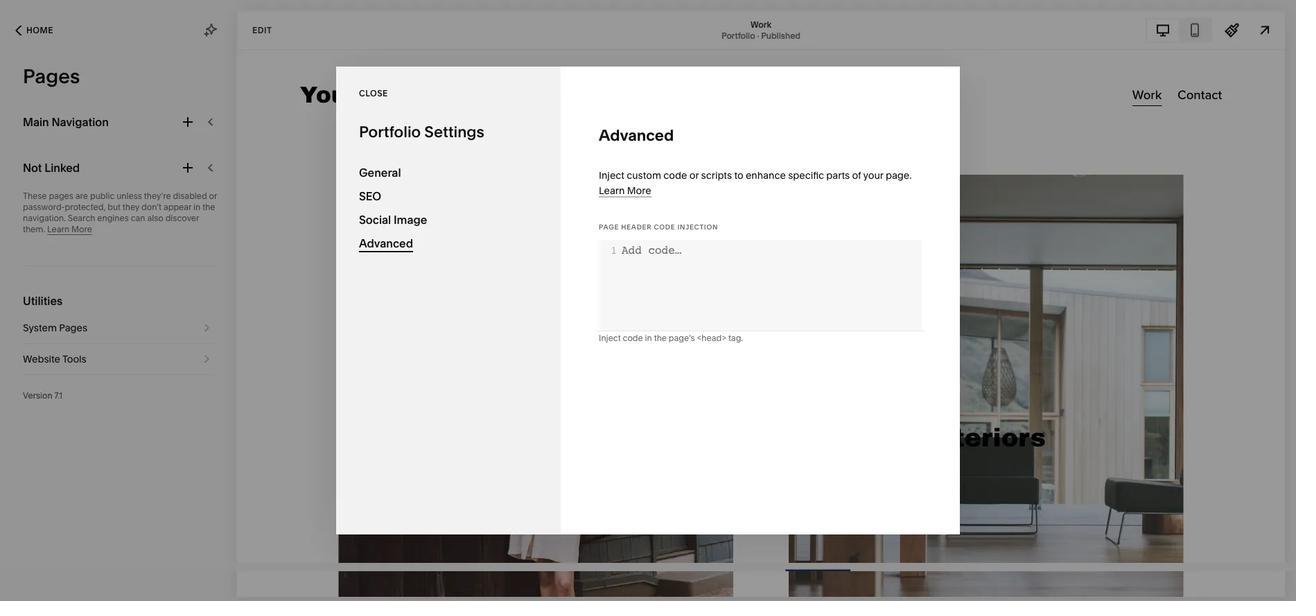 Task type: locate. For each thing, give the bounding box(es) containing it.
1 horizontal spatial of
[[853, 170, 862, 181]]

portfolio
[[722, 31, 756, 41], [359, 122, 421, 141]]

tab list
[[1148, 19, 1211, 41]]

advanced up the custom at the top of page
[[599, 126, 674, 145]]

1 horizontal spatial in
[[521, 576, 529, 588]]

0 vertical spatial your
[[864, 170, 884, 181]]

0 horizontal spatial learn more link
[[47, 224, 92, 235]]

0 vertical spatial to
[[735, 170, 744, 181]]

page's
[[669, 333, 695, 343]]

0 horizontal spatial or
[[209, 191, 217, 201]]

0 vertical spatial learn
[[599, 185, 625, 197]]

1 vertical spatial your
[[734, 576, 754, 588]]

also
[[147, 213, 163, 223]]

in
[[194, 202, 201, 212], [645, 333, 652, 343], [521, 576, 529, 588]]

1 vertical spatial portfolio
[[359, 122, 421, 141]]

1 vertical spatial advanced
[[359, 236, 413, 250]]

1 vertical spatial the
[[654, 333, 667, 343]]

now
[[612, 576, 632, 588]]

public
[[90, 191, 115, 201]]

navigation.
[[23, 213, 66, 223]]

more down the custom at the top of page
[[627, 185, 652, 197]]

portfolio down close button
[[359, 122, 421, 141]]

seo link
[[359, 184, 538, 208]]

learn up page
[[599, 185, 625, 197]]

work
[[751, 19, 772, 29]]

0 vertical spatial inject
[[599, 170, 625, 181]]

advanced
[[599, 126, 674, 145], [359, 236, 413, 250]]

1 vertical spatial pages
[[59, 322, 87, 334]]

code right the custom at the top of page
[[664, 170, 687, 181]]

pages up tools at the left bottom
[[59, 322, 87, 334]]

portfolio inside dialog
[[359, 122, 421, 141]]

of
[[853, 170, 862, 181], [723, 576, 732, 588]]

1 horizontal spatial more
[[627, 185, 652, 197]]

pages
[[23, 64, 80, 88], [59, 322, 87, 334]]

1 horizontal spatial your
[[864, 170, 884, 181]]

in left page's
[[645, 333, 652, 343]]

1 horizontal spatial to
[[735, 170, 744, 181]]

1 horizontal spatial portfolio
[[722, 31, 756, 41]]

0 vertical spatial more
[[627, 185, 652, 197]]

1 vertical spatial inject
[[599, 333, 621, 343]]

1 horizontal spatial or
[[690, 170, 699, 181]]

advanced down social image
[[359, 236, 413, 250]]

0 vertical spatial in
[[194, 202, 201, 212]]

1 vertical spatial learn more link
[[47, 224, 92, 235]]

0 horizontal spatial code
[[623, 333, 643, 343]]

site.
[[756, 576, 775, 588]]

0 vertical spatial pages
[[23, 64, 80, 88]]

or left scripts
[[690, 170, 699, 181]]

general
[[359, 166, 401, 179]]

main navigation
[[23, 115, 109, 129]]

learn down navigation.
[[47, 224, 69, 234]]

2 vertical spatial the
[[663, 576, 678, 588]]

0 vertical spatial the
[[203, 202, 215, 212]]

in inside these pages are public unless they're disabled or password-protected, but they don't appear in the navigation. search engines can also discover them.
[[194, 202, 201, 212]]

of right parts
[[853, 170, 862, 181]]

code
[[664, 170, 687, 181], [623, 333, 643, 343]]

general link
[[359, 161, 538, 184]]

learn more link for these pages are public unless they're disabled or password-protected, but they don't appear in the navigation. search engines can also discover them.
[[47, 224, 92, 235]]

learn more link inside dialog
[[599, 185, 652, 197]]

code inside inject custom code or scripts to enhance specific parts of your page. learn more
[[664, 170, 687, 181]]

learn more link down the custom at the top of page
[[599, 185, 652, 197]]

home button
[[0, 15, 69, 46]]

the inside these pages are public unless they're disabled or password-protected, but they don't appear in the navigation. search engines can also discover them.
[[203, 202, 215, 212]]

0 horizontal spatial portfolio
[[359, 122, 421, 141]]

code
[[654, 223, 676, 231]]

your left site.
[[734, 576, 754, 588]]

learn more link
[[599, 185, 652, 197], [47, 224, 92, 235]]

inject
[[599, 170, 625, 181], [599, 333, 621, 343]]

the down disabled on the left top
[[203, 202, 215, 212]]

0 vertical spatial portfolio
[[722, 31, 756, 41]]

your
[[864, 170, 884, 181], [734, 576, 754, 588]]

your left page.
[[864, 170, 884, 181]]

2 inject from the top
[[599, 333, 621, 343]]

appear
[[164, 202, 192, 212]]

or
[[690, 170, 699, 181], [209, 191, 217, 201]]

1 vertical spatial or
[[209, 191, 217, 201]]

1 vertical spatial of
[[723, 576, 732, 588]]

edit
[[252, 25, 272, 35]]

1 inject from the top
[[599, 170, 625, 181]]

or right disabled on the left top
[[209, 191, 217, 201]]

password-
[[23, 202, 65, 212]]

or inside inject custom code or scripts to enhance specific parts of your page. learn more
[[690, 170, 699, 181]]

scripts
[[701, 170, 732, 181]]

0 vertical spatial advanced
[[599, 126, 674, 145]]

enhance
[[746, 170, 786, 181]]

the right get
[[663, 576, 678, 588]]

learn more link down search
[[47, 224, 92, 235]]

advanced link
[[359, 232, 538, 255]]

to right scripts
[[735, 170, 744, 181]]

0 vertical spatial code
[[664, 170, 687, 181]]

portfolio inside the work portfolio · published
[[722, 31, 756, 41]]

protected,
[[65, 202, 106, 212]]

utilities
[[23, 294, 63, 308]]

dialog
[[336, 67, 960, 535]]

2 horizontal spatial in
[[645, 333, 652, 343]]

1 horizontal spatial code
[[664, 170, 687, 181]]

1 vertical spatial to
[[634, 576, 643, 588]]

1 vertical spatial code
[[623, 333, 643, 343]]

code left page's
[[623, 333, 643, 343]]

1 horizontal spatial learn
[[599, 185, 625, 197]]

website
[[23, 353, 60, 365]]

system pages
[[23, 322, 87, 334]]

1 vertical spatial more
[[71, 224, 92, 234]]

main
[[23, 115, 49, 129]]

ends
[[496, 576, 519, 588]]

to left get
[[634, 576, 643, 588]]

specific
[[789, 170, 825, 181]]

or inside these pages are public unless they're disabled or password-protected, but they don't appear in the navigation. search engines can also discover them.
[[209, 191, 217, 201]]

upgrade
[[569, 576, 610, 588]]

0 vertical spatial learn more link
[[599, 185, 652, 197]]

0 vertical spatial or
[[690, 170, 699, 181]]

parts
[[827, 170, 850, 181]]

more
[[627, 185, 652, 197], [71, 224, 92, 234]]

0 horizontal spatial learn
[[47, 224, 69, 234]]

in left 14
[[521, 576, 529, 588]]

in down disabled on the left top
[[194, 202, 201, 212]]

to
[[735, 170, 744, 181], [634, 576, 643, 588]]

injection
[[678, 223, 718, 231]]

0 horizontal spatial in
[[194, 202, 201, 212]]

the left page's
[[654, 333, 667, 343]]

inject custom code or scripts to enhance specific parts of your page. learn more
[[599, 170, 912, 197]]

social
[[359, 213, 391, 226]]

custom
[[627, 170, 662, 181]]

1 vertical spatial learn
[[47, 224, 69, 234]]

0 vertical spatial of
[[853, 170, 862, 181]]

portfolio left ·
[[722, 31, 756, 41]]

more down search
[[71, 224, 92, 234]]

of right out
[[723, 576, 732, 588]]

learn
[[599, 185, 625, 197], [47, 224, 69, 234]]

linked
[[45, 161, 80, 174]]

1 horizontal spatial learn more link
[[599, 185, 652, 197]]

these
[[23, 191, 47, 201]]

inject inside inject custom code or scripts to enhance specific parts of your page. learn more
[[599, 170, 625, 181]]

the inside dialog
[[654, 333, 667, 343]]

1 vertical spatial in
[[645, 333, 652, 343]]

pages down home
[[23, 64, 80, 88]]

the
[[203, 202, 215, 212], [654, 333, 667, 343], [663, 576, 678, 588]]



Task type: vqa. For each thing, say whether or not it's contained in the screenshot.
portfolio to the left
yes



Task type: describe. For each thing, give the bounding box(es) containing it.
system
[[23, 322, 57, 334]]

more inside inject custom code or scripts to enhance specific parts of your page. learn more
[[627, 185, 652, 197]]

disabled
[[173, 191, 207, 201]]

get
[[645, 576, 661, 588]]

edit button
[[243, 17, 281, 43]]

version 7.1
[[23, 391, 62, 401]]

your trial ends in 14 days. upgrade now to get the most out of your site.
[[454, 576, 775, 588]]

learn inside inject custom code or scripts to enhance specific parts of your page. learn more
[[599, 185, 625, 197]]

but
[[108, 202, 121, 212]]

these pages are public unless they're disabled or password-protected, but they don't appear in the navigation. search engines can also discover them.
[[23, 191, 217, 234]]

are
[[75, 191, 88, 201]]

close
[[359, 88, 388, 98]]

work portfolio · published
[[722, 19, 801, 41]]

of inside inject custom code or scripts to enhance specific parts of your page. learn more
[[853, 170, 862, 181]]

7.1
[[54, 391, 62, 401]]

inject for inject code in the page's <head> tag.
[[599, 333, 621, 343]]

header
[[621, 223, 652, 231]]

discover
[[165, 213, 199, 223]]

·
[[758, 31, 760, 41]]

search
[[68, 213, 95, 223]]

website tools
[[23, 353, 86, 365]]

out
[[706, 576, 720, 588]]

page
[[599, 223, 619, 231]]

not linked
[[23, 161, 80, 174]]

social image
[[359, 213, 427, 226]]

learn more link for inject custom code or scripts to enhance specific parts of your page.
[[599, 185, 652, 197]]

close button
[[359, 81, 388, 106]]

inject code in the page's <head> tag.
[[599, 333, 743, 343]]

engines
[[97, 213, 129, 223]]

add a new page to the "main navigation" group image
[[180, 114, 196, 130]]

don't
[[142, 202, 162, 212]]

page.
[[886, 170, 912, 181]]

learn more
[[47, 224, 92, 234]]

not
[[23, 161, 42, 174]]

social image link
[[359, 208, 538, 232]]

home
[[26, 25, 53, 35]]

they
[[123, 202, 140, 212]]

pages
[[49, 191, 73, 201]]

published
[[761, 31, 801, 41]]

trial
[[476, 576, 494, 588]]

unless
[[117, 191, 142, 201]]

most
[[680, 576, 703, 588]]

your
[[454, 576, 474, 588]]

version
[[23, 391, 52, 401]]

seo
[[359, 189, 382, 203]]

page header code injection
[[599, 223, 718, 231]]

2 vertical spatial in
[[521, 576, 529, 588]]

0 horizontal spatial to
[[634, 576, 643, 588]]

system pages button
[[23, 313, 214, 343]]

they're
[[144, 191, 171, 201]]

portfolio settings
[[359, 122, 485, 141]]

pages inside button
[[59, 322, 87, 334]]

1
[[611, 245, 617, 256]]

them.
[[23, 224, 45, 234]]

tag.
[[729, 333, 743, 343]]

your inside inject custom code or scripts to enhance specific parts of your page. learn more
[[864, 170, 884, 181]]

<head>
[[697, 333, 727, 343]]

add a new page to the "not linked" navigation group image
[[180, 160, 196, 175]]

0 horizontal spatial advanced
[[359, 236, 413, 250]]

dialog containing portfolio settings
[[336, 67, 960, 535]]

can
[[131, 213, 145, 223]]

days.
[[543, 576, 567, 588]]

0 horizontal spatial of
[[723, 576, 732, 588]]

14
[[532, 576, 541, 588]]

website tools button
[[23, 344, 214, 374]]

to inside inject custom code or scripts to enhance specific parts of your page. learn more
[[735, 170, 744, 181]]

0 horizontal spatial your
[[734, 576, 754, 588]]

inject for inject custom code or scripts to enhance specific parts of your page. learn more
[[599, 170, 625, 181]]

image
[[394, 213, 427, 226]]

settings
[[425, 122, 485, 141]]

navigation
[[52, 115, 109, 129]]

0 horizontal spatial more
[[71, 224, 92, 234]]

1 horizontal spatial advanced
[[599, 126, 674, 145]]

tools
[[62, 353, 86, 365]]



